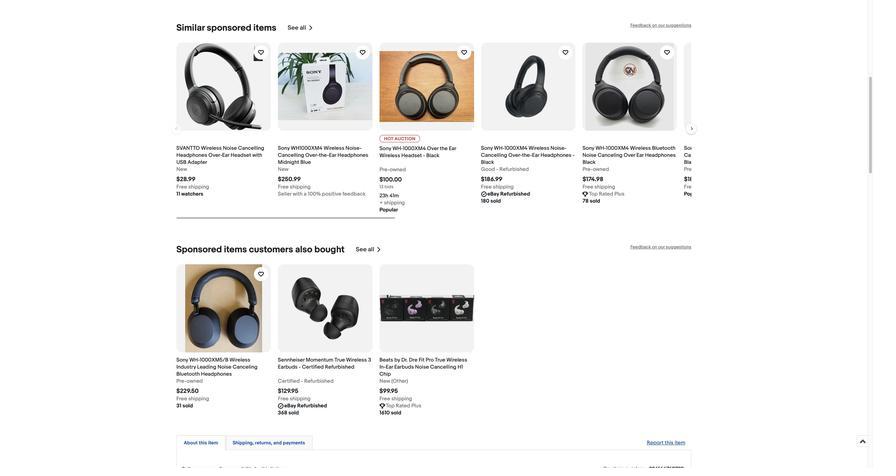 Task type: locate. For each thing, give the bounding box(es) containing it.
1 horizontal spatial rated
[[599, 191, 614, 198]]

free shipping text field for $28.99
[[176, 184, 209, 191]]

rated
[[599, 191, 614, 198], [396, 403, 410, 410]]

1 vertical spatial on
[[652, 244, 658, 250]]

noise inside beats by dr. dre fit pro true wireless in-ear earbuds noise cancelling h1 chip new (other) $99.95 free shipping
[[415, 364, 429, 371]]

2 over- from the left
[[305, 152, 319, 159]]

shipping inside svantto wireless noise cancelling headphones over-ear headset with usb adapter new $28.99 free shipping 11 watchers
[[188, 184, 209, 190]]

1 the- from the left
[[319, 152, 329, 159]]

popular down $189.99
[[685, 191, 703, 198]]

0 vertical spatial bluetooth
[[652, 145, 676, 152]]

2 new text field from the left
[[278, 166, 289, 173]]

2 horizontal spatial new
[[380, 378, 390, 385]]

0 horizontal spatial popular
[[380, 207, 398, 213]]

shipping up watchers
[[188, 184, 209, 190]]

wh- inside sony wh-1000xm5/b wireless industry leading noise canceling bluetooth headphones pre-owned $229.50 free shipping 31 sold
[[189, 357, 200, 364]]

sold for $129.95
[[289, 410, 299, 417]]

0 horizontal spatial top rated plus
[[386, 403, 422, 410]]

about this item button
[[184, 440, 218, 447]]

180
[[481, 198, 490, 205]]

rated up 1610 sold
[[396, 403, 410, 410]]

ebay refurbished down certified - refurbished $129.95 free shipping
[[284, 403, 327, 410]]

refurbished inside sony wh-1000xm4 wireless noise- cancelling over-the-ear headphones - black good - refurbished $186.99 free shipping
[[500, 166, 529, 173]]

usb
[[176, 159, 187, 166]]

0 vertical spatial ebay
[[488, 191, 499, 198]]

1 horizontal spatial plus
[[615, 191, 625, 198]]

top up 78 sold
[[589, 191, 598, 198]]

popular text field down +
[[380, 207, 398, 214]]

0 horizontal spatial over
[[427, 145, 439, 152]]

see for sponsored items customers also bought
[[356, 246, 367, 253]]

$186.99 text field
[[481, 176, 503, 183]]

sony inside sony wh-1000xm5/b wireless industry leading noise canceling bluetooth headphones pre-owned $229.50 free shipping 31 sold
[[176, 357, 188, 364]]

see all for sponsored items customers also bought
[[356, 246, 374, 253]]

rated for $174.98
[[599, 191, 614, 198]]

sold right 368
[[289, 410, 299, 417]]

beats by dr. dre fit pro true wireless in-ear earbuds noise cancelling h1 chip new (other) $99.95 free shipping
[[380, 357, 468, 403]]

free shipping text field down $129.95
[[278, 396, 311, 403]]

4 over- from the left
[[712, 152, 726, 159]]

0 vertical spatial see
[[288, 24, 299, 31]]

adapter
[[188, 159, 207, 166]]

4 free shipping text field from the left
[[685, 184, 717, 191]]

1 horizontal spatial with
[[293, 191, 303, 198]]

item for report this item
[[675, 440, 686, 447]]

bluetooth
[[652, 145, 676, 152], [176, 371, 200, 378]]

headphones inside sony wh-1000xm4 wireless noise- cancelling over-the-ear headphones - black good - refurbished $186.99 free shipping
[[541, 152, 572, 159]]

item right about
[[208, 440, 218, 446]]

pre-owned text field up $100.00 text field
[[380, 166, 406, 174]]

ebay refurbished text field for $186.99
[[488, 191, 530, 198]]

rated for $99.95
[[396, 403, 410, 410]]

ear inside sony wh-1000xm4 wireless noise- cancelling over-the-ear headphones - black pre-owned $189.99 free shipping popular
[[736, 152, 743, 159]]

0 horizontal spatial true
[[335, 357, 345, 364]]

ebay up 368 sold
[[284, 403, 296, 410]]

$174.98 text field
[[583, 176, 604, 183]]

this for about
[[199, 440, 207, 446]]

rated up 78 sold
[[599, 191, 614, 198]]

ebay for $129.95
[[284, 403, 296, 410]]

1 horizontal spatial all
[[368, 246, 374, 253]]

with inside svantto wireless noise cancelling headphones over-ear headset with usb adapter new $28.99 free shipping 11 watchers
[[252, 152, 262, 159]]

3 over- from the left
[[509, 152, 522, 159]]

suggestions
[[666, 22, 692, 28], [666, 244, 692, 250]]

3 free shipping text field from the left
[[583, 184, 616, 191]]

free shipping text field down "$250.99" text box
[[278, 184, 311, 191]]

0 vertical spatial popular
[[685, 191, 703, 198]]

free up the seller
[[278, 184, 289, 190]]

sony up $189.99
[[685, 145, 696, 152]]

eBay Refurbished text field
[[488, 191, 530, 198], [284, 403, 327, 410]]

wh- inside hot auction sony wh-1000xm4 over the ear wireless headset - black
[[393, 145, 403, 152]]

1 vertical spatial top
[[386, 403, 395, 410]]

$100.00
[[380, 176, 402, 183]]

headphones inside sony wh-1000xm5/b wireless industry leading noise canceling bluetooth headphones pre-owned $229.50 free shipping 31 sold
[[201, 371, 232, 378]]

owned up $229.50 at the left of page
[[187, 378, 203, 385]]

0 horizontal spatial noise-
[[346, 145, 362, 152]]

1 horizontal spatial bluetooth
[[652, 145, 676, 152]]

with inside "sony wh1000xm4 wireless noise- cancelling over-the-ear headphones midnight blue new $250.99 free shipping seller with a 100% positive feedback"
[[293, 191, 303, 198]]

1 horizontal spatial new
[[278, 166, 289, 173]]

$28.99
[[176, 176, 196, 183]]

cancelling inside sony wh-1000xm4 wireless noise- cancelling over-the-ear headphones - black pre-owned $189.99 free shipping popular
[[685, 152, 711, 159]]

0 vertical spatial rated
[[599, 191, 614, 198]]

ebay refurbished text field down '$186.99' text field
[[488, 191, 530, 198]]

pre-owned text field up the $189.99 text field
[[685, 166, 711, 173]]

1 horizontal spatial popular text field
[[685, 191, 703, 198]]

New text field
[[176, 166, 187, 173], [278, 166, 289, 173]]

wireless inside sony wh-1000xm4 wireless noise- cancelling over-the-ear headphones - black pre-owned $189.99 free shipping popular
[[732, 145, 753, 152]]

0 horizontal spatial ebay
[[284, 403, 296, 410]]

1 horizontal spatial items
[[254, 22, 277, 33]]

true inside the sennheiser momentum true wireless 3 earbuds - certified refurbished
[[335, 357, 345, 364]]

0 vertical spatial feedback on our suggestions
[[631, 22, 692, 28]]

1 horizontal spatial ebay
[[488, 191, 499, 198]]

headphones inside "sony wh1000xm4 wireless noise- cancelling over-the-ear headphones midnight blue new $250.99 free shipping seller with a 100% positive feedback"
[[338, 152, 369, 159]]

free down $189.99
[[685, 184, 695, 190]]

0 horizontal spatial earbuds
[[278, 364, 298, 371]]

0 vertical spatial popular text field
[[685, 191, 703, 198]]

1 vertical spatial ebay refurbished text field
[[284, 403, 327, 410]]

0 vertical spatial certified
[[302, 364, 324, 371]]

0 horizontal spatial new text field
[[176, 166, 187, 173]]

plus
[[615, 191, 625, 198], [412, 403, 422, 410]]

$229.50 text field
[[176, 388, 199, 395]]

sony up good
[[481, 145, 493, 152]]

certified down 'momentum'
[[302, 364, 324, 371]]

new down the chip
[[380, 378, 390, 385]]

0 horizontal spatial see
[[288, 24, 299, 31]]

23h
[[380, 193, 389, 199]]

the- inside sony wh-1000xm4 wireless noise- cancelling over-the-ear headphones - black good - refurbished $186.99 free shipping
[[522, 152, 532, 159]]

tab list
[[176, 435, 692, 451]]

black for sony wh-1000xm4 wireless noise- cancelling over-the-ear headphones - black pre-owned $189.99 free shipping popular
[[685, 159, 698, 166]]

plus for $99.95
[[412, 403, 422, 410]]

41m
[[390, 193, 399, 199]]

3 noise- from the left
[[754, 145, 770, 152]]

ebay refurbished for $129.95
[[284, 403, 327, 410]]

sold for $99.95
[[391, 410, 402, 417]]

1 vertical spatial see all
[[356, 246, 374, 253]]

headphones for pre-
[[744, 152, 775, 159]]

cancelling inside sony wh-1000xm4 wireless noise- cancelling over-the-ear headphones - black good - refurbished $186.99 free shipping
[[481, 152, 508, 159]]

2 true from the left
[[435, 357, 446, 364]]

sony down hot
[[380, 145, 391, 152]]

1 horizontal spatial certified
[[302, 364, 324, 371]]

0 vertical spatial feedback
[[631, 22, 651, 28]]

sold right 31 on the left bottom
[[183, 403, 193, 410]]

sony inside sony wh-1000xm4 wireless noise- cancelling over-the-ear headphones - black pre-owned $189.99 free shipping popular
[[685, 145, 696, 152]]

our
[[659, 22, 665, 28], [659, 244, 665, 250]]

1 vertical spatial canceling
[[233, 364, 258, 371]]

sony wh-1000xm4 wireless noise- cancelling over-the-ear headphones - black good - refurbished $186.99 free shipping
[[481, 145, 575, 190]]

the-
[[319, 152, 329, 159], [522, 152, 532, 159], [726, 152, 736, 159]]

headset inside hot auction sony wh-1000xm4 over the ear wireless headset - black
[[402, 152, 422, 159]]

1 vertical spatial see
[[356, 246, 367, 253]]

1 feedback on our suggestions link from the top
[[631, 22, 692, 28]]

1 vertical spatial suggestions
[[666, 244, 692, 250]]

0 horizontal spatial top
[[386, 403, 395, 410]]

shipping up top rated plus text box
[[595, 184, 616, 190]]

rated inside text field
[[396, 403, 410, 410]]

1 our from the top
[[659, 22, 665, 28]]

popular inside sony wh-1000xm4 wireless noise- cancelling over-the-ear headphones - black pre-owned $189.99 free shipping popular
[[685, 191, 703, 198]]

1 horizontal spatial this
[[665, 440, 674, 447]]

1 vertical spatial certified
[[278, 378, 300, 385]]

noise- for $186.99
[[551, 145, 567, 152]]

top rated plus
[[589, 191, 625, 198], [386, 403, 422, 410]]

0 horizontal spatial items
[[224, 244, 247, 255]]

auction
[[395, 136, 416, 142]]

free down "$186.99"
[[481, 184, 492, 190]]

0 vertical spatial with
[[252, 152, 262, 159]]

plus down beats by dr. dre fit pro true wireless in-ear earbuds noise cancelling h1 chip new (other) $99.95 free shipping at the bottom
[[412, 403, 422, 410]]

0 vertical spatial suggestions
[[666, 22, 692, 28]]

true
[[335, 357, 345, 364], [435, 357, 446, 364]]

- inside the sennheiser momentum true wireless 3 earbuds - certified refurbished
[[299, 364, 301, 371]]

free up 31 on the left bottom
[[176, 396, 187, 403]]

180 sold
[[481, 198, 501, 205]]

0 vertical spatial canceling
[[598, 152, 623, 159]]

- inside sony wh-1000xm4 wireless noise- cancelling over-the-ear headphones - black pre-owned $189.99 free shipping popular
[[776, 152, 778, 159]]

0 horizontal spatial this
[[199, 440, 207, 446]]

new down 'usb'
[[176, 166, 187, 173]]

1 horizontal spatial ebay refurbished text field
[[488, 191, 530, 198]]

368 sold
[[278, 410, 299, 417]]

2 suggestions from the top
[[666, 244, 692, 250]]

item inside button
[[208, 440, 218, 446]]

items
[[254, 22, 277, 33], [224, 244, 247, 255]]

pre-owned text field for $229.50
[[176, 378, 203, 385]]

1 vertical spatial all
[[368, 246, 374, 253]]

1 horizontal spatial noise-
[[551, 145, 567, 152]]

owned up the $174.98
[[593, 166, 609, 173]]

sony for $250.99
[[278, 145, 290, 152]]

shipping down 41m
[[384, 200, 405, 206]]

new inside svantto wireless noise cancelling headphones over-ear headset with usb adapter new $28.99 free shipping 11 watchers
[[176, 166, 187, 173]]

2 earbuds from the left
[[395, 364, 414, 371]]

11 watchers text field
[[176, 191, 203, 198]]

black inside hot auction sony wh-1000xm4 over the ear wireless headset - black
[[427, 152, 440, 159]]

owned up $100.00 text field
[[390, 166, 406, 173]]

pre- up the $174.98
[[583, 166, 593, 173]]

shipping down the $189.99 text field
[[696, 184, 717, 190]]

1 horizontal spatial see
[[356, 246, 367, 253]]

sold right 78
[[590, 198, 601, 205]]

the- for $186.99
[[522, 152, 532, 159]]

0 vertical spatial our
[[659, 22, 665, 28]]

pre-owned text field for $174.98
[[583, 166, 609, 173]]

free up 11
[[176, 184, 187, 190]]

1000xm4 inside sony wh-1000xm4 wireless bluetooth noise canceling over ear headphones black pre-owned $174.98 free shipping
[[606, 145, 629, 152]]

78 sold
[[583, 198, 601, 205]]

1 feedback from the top
[[631, 22, 651, 28]]

1 horizontal spatial ebay refurbished
[[488, 191, 530, 198]]

2 on from the top
[[652, 244, 658, 250]]

wireless inside beats by dr. dre fit pro true wireless in-ear earbuds noise cancelling h1 chip new (other) $99.95 free shipping
[[447, 357, 468, 364]]

$129.95 text field
[[278, 388, 299, 395]]

free shipping text field down "$99.95"
[[380, 396, 412, 403]]

1 vertical spatial ebay refurbished
[[284, 403, 327, 410]]

headphones
[[176, 152, 207, 159], [338, 152, 369, 159], [541, 152, 572, 159], [645, 152, 676, 159], [744, 152, 775, 159], [201, 371, 232, 378]]

this right about
[[199, 440, 207, 446]]

sony
[[278, 145, 290, 152], [481, 145, 493, 152], [583, 145, 595, 152], [685, 145, 696, 152], [380, 145, 391, 152], [176, 357, 188, 364]]

and
[[274, 440, 282, 446]]

0 horizontal spatial ebay refurbished text field
[[284, 403, 327, 410]]

wh1000xm4
[[291, 145, 323, 152]]

1000xm4
[[505, 145, 528, 152], [606, 145, 629, 152], [708, 145, 731, 152], [403, 145, 426, 152]]

2 the- from the left
[[522, 152, 532, 159]]

feedback for sponsored items customers also bought
[[631, 244, 651, 250]]

1 horizontal spatial top rated plus
[[589, 191, 625, 198]]

free shipping text field for $229.50
[[176, 396, 209, 403]]

sold right the 1610
[[391, 410, 402, 417]]

sony up 'industry'
[[176, 357, 188, 364]]

$189.99 text field
[[685, 176, 705, 183]]

pre- inside "pre-owned $100.00 13 bids 23h 41m + shipping popular"
[[380, 166, 390, 173]]

top rated plus for $99.95
[[386, 403, 422, 410]]

$186.99
[[481, 176, 503, 183]]

1 new text field from the left
[[176, 166, 187, 173]]

0 horizontal spatial the-
[[319, 152, 329, 159]]

free inside svantto wireless noise cancelling headphones over-ear headset with usb adapter new $28.99 free shipping 11 watchers
[[176, 184, 187, 190]]

ebay for $186.99
[[488, 191, 499, 198]]

wireless inside hot auction sony wh-1000xm4 over the ear wireless headset - black
[[380, 152, 400, 159]]

1 over- from the left
[[209, 152, 222, 159]]

1000xm4 for owned
[[708, 145, 731, 152]]

wh- up the good - refurbished text box on the right of page
[[494, 145, 505, 152]]

1 true from the left
[[335, 357, 345, 364]]

2 our from the top
[[659, 244, 665, 250]]

1 vertical spatial popular
[[380, 207, 398, 213]]

1 vertical spatial bluetooth
[[176, 371, 200, 378]]

free shipping text field down $229.50 at the left of page
[[176, 396, 209, 403]]

1 horizontal spatial new text field
[[278, 166, 289, 173]]

pre-
[[583, 166, 593, 173], [685, 166, 695, 173], [380, 166, 390, 173], [176, 378, 187, 385]]

wh- for good
[[494, 145, 505, 152]]

free inside sony wh-1000xm4 wireless noise- cancelling over-the-ear headphones - black pre-owned $189.99 free shipping popular
[[685, 184, 695, 190]]

popular text field down $189.99
[[685, 191, 703, 198]]

ebay
[[488, 191, 499, 198], [284, 403, 296, 410]]

-
[[573, 152, 575, 159], [776, 152, 778, 159], [423, 152, 425, 159], [496, 166, 499, 173], [299, 364, 301, 371], [301, 378, 303, 385]]

wh- down auction
[[393, 145, 403, 152]]

1 horizontal spatial earbuds
[[395, 364, 414, 371]]

headset
[[231, 152, 251, 159], [402, 152, 422, 159]]

h1
[[458, 364, 463, 371]]

pre-owned text field up $229.50 at the left of page
[[176, 378, 203, 385]]

1 feedback on our suggestions from the top
[[631, 22, 692, 28]]

free down $99.95 text field
[[380, 396, 390, 403]]

refurbished inside certified - refurbished $129.95 free shipping
[[304, 378, 334, 385]]

wireless inside sony wh-1000xm5/b wireless industry leading noise canceling bluetooth headphones pre-owned $229.50 free shipping 31 sold
[[230, 357, 250, 364]]

this
[[665, 440, 674, 447], [199, 440, 207, 446]]

free inside "sony wh1000xm4 wireless noise- cancelling over-the-ear headphones midnight blue new $250.99 free shipping seller with a 100% positive feedback"
[[278, 184, 289, 190]]

pre- up $189.99
[[685, 166, 695, 173]]

sold for $186.99
[[491, 198, 501, 205]]

0 horizontal spatial rated
[[396, 403, 410, 410]]

top rated plus up 78 sold
[[589, 191, 625, 198]]

shipping up a
[[290, 184, 311, 190]]

0 vertical spatial ebay refurbished text field
[[488, 191, 530, 198]]

2 horizontal spatial the-
[[726, 152, 736, 159]]

popular down +
[[380, 207, 398, 213]]

0 horizontal spatial popular text field
[[380, 207, 398, 214]]

1 horizontal spatial true
[[435, 357, 446, 364]]

Top Rated Plus text field
[[589, 191, 625, 198]]

a
[[304, 191, 307, 198]]

1 vertical spatial popular text field
[[380, 207, 398, 214]]

beats
[[380, 357, 393, 364]]

certified - refurbished $129.95 free shipping
[[278, 378, 334, 403]]

wh- inside sony wh-1000xm4 wireless bluetooth noise canceling over ear headphones black pre-owned $174.98 free shipping
[[596, 145, 606, 152]]

0 vertical spatial ebay refurbished
[[488, 191, 530, 198]]

refurbished up "$186.99"
[[500, 166, 529, 173]]

wh- up the $174.98
[[596, 145, 606, 152]]

top inside text box
[[589, 191, 598, 198]]

0 horizontal spatial all
[[300, 24, 306, 31]]

refurbished down 'momentum'
[[325, 364, 355, 371]]

earbuds down dr.
[[395, 364, 414, 371]]

0 vertical spatial all
[[300, 24, 306, 31]]

black
[[427, 152, 440, 159], [481, 159, 494, 166], [583, 159, 596, 166], [685, 159, 698, 166]]

1 vertical spatial feedback
[[631, 244, 651, 250]]

shipping down "$186.99"
[[493, 184, 514, 190]]

true right pro
[[435, 357, 446, 364]]

free down $174.98 text box
[[583, 184, 594, 190]]

our for similar sponsored items
[[659, 22, 665, 28]]

see all
[[288, 24, 306, 31], [356, 246, 374, 253]]

wh- for $229.50
[[189, 357, 200, 364]]

over-
[[209, 152, 222, 159], [305, 152, 319, 159], [509, 152, 522, 159], [712, 152, 726, 159]]

1 horizontal spatial see all
[[356, 246, 374, 253]]

0 vertical spatial top rated plus
[[589, 191, 625, 198]]

1 horizontal spatial top
[[589, 191, 598, 198]]

top rated plus up 1610 sold
[[386, 403, 422, 410]]

shipping down $129.95 text field
[[290, 396, 311, 403]]

on
[[652, 22, 658, 28], [652, 244, 658, 250]]

noise- inside sony wh-1000xm4 wireless noise- cancelling over-the-ear headphones - black pre-owned $189.99 free shipping popular
[[754, 145, 770, 152]]

1 on from the top
[[652, 22, 658, 28]]

1 suggestions from the top
[[666, 22, 692, 28]]

sony inside sony wh-1000xm4 wireless bluetooth noise canceling over ear headphones black pre-owned $174.98 free shipping
[[583, 145, 595, 152]]

0 vertical spatial on
[[652, 22, 658, 28]]

sony inside hot auction sony wh-1000xm4 over the ear wireless headset - black
[[380, 145, 391, 152]]

pre-owned text field for $100.00
[[380, 166, 406, 174]]

free shipping text field down the $174.98
[[583, 184, 616, 191]]

ear
[[449, 145, 456, 152], [222, 152, 230, 159], [329, 152, 337, 159], [532, 152, 540, 159], [637, 152, 644, 159], [736, 152, 743, 159], [386, 364, 393, 371]]

1 vertical spatial ebay
[[284, 403, 296, 410]]

0 horizontal spatial plus
[[412, 403, 422, 410]]

31 sold text field
[[176, 403, 193, 410]]

svantto wireless noise cancelling headphones over-ear headset with usb adapter new $28.99 free shipping 11 watchers
[[176, 145, 264, 198]]

pre- up $229.50 text box
[[176, 378, 187, 385]]

180 sold text field
[[481, 198, 501, 205]]

Good - Refurbished text field
[[481, 166, 529, 173]]

Pre-owned text field
[[583, 166, 609, 173], [685, 166, 711, 173], [380, 166, 406, 174], [176, 378, 203, 385]]

over inside hot auction sony wh-1000xm4 over the ear wireless headset - black
[[427, 145, 439, 152]]

wh- up $189.99
[[697, 145, 708, 152]]

earbuds down sennheiser
[[278, 364, 298, 371]]

free shipping text field down the $189.99 text field
[[685, 184, 717, 191]]

free shipping text field for $189.99
[[685, 184, 717, 191]]

sennheiser
[[278, 357, 305, 364]]

1 vertical spatial items
[[224, 244, 247, 255]]

1 horizontal spatial popular
[[685, 191, 703, 198]]

0 horizontal spatial canceling
[[233, 364, 258, 371]]

top up 1610 sold
[[386, 403, 395, 410]]

popular
[[685, 191, 703, 198], [380, 207, 398, 213]]

shipping up top rated plus text field
[[392, 396, 412, 403]]

1 vertical spatial our
[[659, 244, 665, 250]]

fit
[[419, 357, 425, 364]]

1 horizontal spatial item
[[675, 440, 686, 447]]

2 horizontal spatial noise-
[[754, 145, 770, 152]]

see all link for similar sponsored items
[[288, 22, 313, 33]]

sony for good
[[481, 145, 493, 152]]

free down $129.95 text field
[[278, 396, 289, 403]]

wireless inside the sennheiser momentum true wireless 3 earbuds - certified refurbished
[[346, 357, 367, 364]]

see
[[288, 24, 299, 31], [356, 246, 367, 253]]

new text field down 'usb'
[[176, 166, 187, 173]]

free shipping text field for $129.95
[[278, 396, 311, 403]]

this right report
[[665, 440, 674, 447]]

1 horizontal spatial headset
[[402, 152, 422, 159]]

pre- up $100.00 text field
[[380, 166, 390, 173]]

1 horizontal spatial see all link
[[356, 244, 382, 255]]

item right report
[[675, 440, 686, 447]]

1 horizontal spatial the-
[[522, 152, 532, 159]]

with
[[252, 152, 262, 159], [293, 191, 303, 198]]

0 horizontal spatial headset
[[231, 152, 251, 159]]

0 horizontal spatial item
[[208, 440, 218, 446]]

wireless inside sony wh-1000xm4 wireless bluetooth noise canceling over ear headphones black pre-owned $174.98 free shipping
[[631, 145, 651, 152]]

shipping inside certified - refurbished $129.95 free shipping
[[290, 396, 311, 403]]

sony inside "sony wh1000xm4 wireless noise- cancelling over-the-ear headphones midnight blue new $250.99 free shipping seller with a 100% positive feedback"
[[278, 145, 290, 152]]

free
[[176, 184, 187, 190], [278, 184, 289, 190], [481, 184, 492, 190], [583, 184, 594, 190], [685, 184, 695, 190], [176, 396, 187, 403], [278, 396, 289, 403], [380, 396, 390, 403]]

0 horizontal spatial ebay refurbished
[[284, 403, 327, 410]]

cancelling inside beats by dr. dre fit pro true wireless in-ear earbuds noise cancelling h1 chip new (other) $99.95 free shipping
[[430, 364, 457, 371]]

refurbished down the sennheiser momentum true wireless 3 earbuds - certified refurbished
[[304, 378, 334, 385]]

new inside "sony wh1000xm4 wireless noise- cancelling over-the-ear headphones midnight blue new $250.99 free shipping seller with a 100% positive feedback"
[[278, 166, 289, 173]]

Free shipping text field
[[278, 184, 311, 191], [176, 396, 209, 403], [278, 396, 311, 403], [380, 396, 412, 403]]

the- inside sony wh-1000xm4 wireless noise- cancelling over-the-ear headphones - black pre-owned $189.99 free shipping popular
[[726, 152, 736, 159]]

feedback on our suggestions link
[[631, 22, 692, 28], [631, 244, 692, 250]]

0 horizontal spatial new
[[176, 166, 187, 173]]

78
[[583, 198, 589, 205]]

wh- up 'industry'
[[189, 357, 200, 364]]

Popular text field
[[685, 191, 703, 198], [380, 207, 398, 214]]

shipping down $229.50 at the left of page
[[188, 396, 209, 403]]

0 horizontal spatial with
[[252, 152, 262, 159]]

item for about this item
[[208, 440, 218, 446]]

2 feedback on our suggestions link from the top
[[631, 244, 692, 250]]

pre-owned text field up the $174.98
[[583, 166, 609, 173]]

sold right 180
[[491, 198, 501, 205]]

noise-
[[346, 145, 362, 152], [551, 145, 567, 152], [754, 145, 770, 152]]

black for sony wh-1000xm4 wireless noise- cancelling over-the-ear headphones - black good - refurbished $186.99 free shipping
[[481, 159, 494, 166]]

0 horizontal spatial bluetooth
[[176, 371, 200, 378]]

canceling
[[598, 152, 623, 159], [233, 364, 258, 371]]

Certified - Refurbished text field
[[278, 378, 334, 385]]

free shipping text field down $28.99
[[176, 184, 209, 191]]

wh-
[[494, 145, 505, 152], [596, 145, 606, 152], [697, 145, 708, 152], [393, 145, 403, 152], [189, 357, 200, 364]]

certified up $129.95 text field
[[278, 378, 300, 385]]

1 earbuds from the left
[[278, 364, 298, 371]]

0 vertical spatial plus
[[615, 191, 625, 198]]

feedback on our suggestions for similar sponsored items
[[631, 22, 692, 28]]

sony for owned
[[583, 145, 595, 152]]

black inside sony wh-1000xm4 wireless bluetooth noise canceling over ear headphones black pre-owned $174.98 free shipping
[[583, 159, 596, 166]]

2 feedback from the top
[[631, 244, 651, 250]]

1 vertical spatial feedback on our suggestions
[[631, 244, 692, 250]]

sony up midnight
[[278, 145, 290, 152]]

new text field down midnight
[[278, 166, 289, 173]]

0 horizontal spatial see all
[[288, 24, 306, 31]]

cancelling
[[238, 145, 264, 152], [278, 152, 304, 159], [481, 152, 508, 159], [685, 152, 711, 159], [430, 364, 457, 371]]

See all text field
[[356, 246, 374, 253]]

true right 'momentum'
[[335, 357, 345, 364]]

plus down sony wh-1000xm4 wireless bluetooth noise canceling over ear headphones black pre-owned $174.98 free shipping
[[615, 191, 625, 198]]

0 vertical spatial see all
[[288, 24, 306, 31]]

sold
[[491, 198, 501, 205], [590, 198, 601, 205], [183, 403, 193, 410], [289, 410, 299, 417], [391, 410, 402, 417]]

see all for similar sponsored items
[[288, 24, 306, 31]]

sold inside text field
[[590, 198, 601, 205]]

new down midnight
[[278, 166, 289, 173]]

refurbished inside the sennheiser momentum true wireless 3 earbuds - certified refurbished
[[325, 364, 355, 371]]

0 vertical spatial see all link
[[288, 22, 313, 33]]

2 feedback on our suggestions from the top
[[631, 244, 692, 250]]

ear inside sony wh-1000xm4 wireless bluetooth noise canceling over ear headphones black pre-owned $174.98 free shipping
[[637, 152, 644, 159]]

ebay refurbished text field down certified - refurbished $129.95 free shipping
[[284, 403, 327, 410]]

shipping
[[188, 184, 209, 190], [290, 184, 311, 190], [493, 184, 514, 190], [595, 184, 616, 190], [696, 184, 717, 190], [384, 200, 405, 206], [188, 396, 209, 403], [290, 396, 311, 403], [392, 396, 412, 403]]

free inside certified - refurbished $129.95 free shipping
[[278, 396, 289, 403]]

free shipping text field for $99.95
[[380, 396, 412, 403]]

report this item
[[647, 440, 686, 447]]

ebay refurbished up the 180 sold
[[488, 191, 530, 198]]

top for $99.95
[[386, 403, 395, 410]]

noise inside sony wh-1000xm5/b wireless industry leading noise canceling bluetooth headphones pre-owned $229.50 free shipping 31 sold
[[218, 364, 232, 371]]

1610
[[380, 410, 390, 417]]

2 noise- from the left
[[551, 145, 567, 152]]

wh- inside sony wh-1000xm4 wireless noise- cancelling over-the-ear headphones - black good - refurbished $186.99 free shipping
[[494, 145, 505, 152]]

1 noise- from the left
[[346, 145, 362, 152]]

sony inside sony wh-1000xm4 wireless noise- cancelling over-the-ear headphones - black good - refurbished $186.99 free shipping
[[481, 145, 493, 152]]

1000xm4 inside hot auction sony wh-1000xm4 over the ear wireless headset - black
[[403, 145, 426, 152]]

1610 sold
[[380, 410, 402, 417]]

3 the- from the left
[[726, 152, 736, 159]]

wireless
[[201, 145, 222, 152], [324, 145, 345, 152], [529, 145, 550, 152], [631, 145, 651, 152], [732, 145, 753, 152], [380, 152, 400, 159], [230, 357, 250, 364], [346, 357, 367, 364], [447, 357, 468, 364]]

1 vertical spatial rated
[[396, 403, 410, 410]]

1610 sold text field
[[380, 410, 402, 417]]

feedback on our suggestions for sponsored items customers also bought
[[631, 244, 692, 250]]

noise
[[223, 145, 237, 152], [583, 152, 597, 159], [218, 364, 232, 371], [415, 364, 429, 371]]

Free shipping text field
[[176, 184, 209, 191], [481, 184, 514, 191], [583, 184, 616, 191], [685, 184, 717, 191]]

over- inside sony wh-1000xm4 wireless noise- cancelling over-the-ear headphones - black pre-owned $189.99 free shipping popular
[[712, 152, 726, 159]]

over
[[427, 145, 439, 152], [624, 152, 636, 159]]

momentum
[[306, 357, 334, 364]]

owned up the $189.99 text field
[[695, 166, 711, 173]]

midnight
[[278, 159, 299, 166]]

ebay up the 180 sold
[[488, 191, 499, 198]]

over inside sony wh-1000xm4 wireless bluetooth noise canceling over ear headphones black pre-owned $174.98 free shipping
[[624, 152, 636, 159]]

sony up $174.98 text box
[[583, 145, 595, 152]]

free shipping text field down "$186.99"
[[481, 184, 514, 191]]

0 horizontal spatial certified
[[278, 378, 300, 385]]

0 horizontal spatial see all link
[[288, 22, 313, 33]]

sold inside text box
[[491, 198, 501, 205]]

0 vertical spatial feedback on our suggestions link
[[631, 22, 692, 28]]

1 free shipping text field from the left
[[176, 184, 209, 191]]

2 free shipping text field from the left
[[481, 184, 514, 191]]

1 vertical spatial top rated plus
[[386, 403, 422, 410]]



Task type: vqa. For each thing, say whether or not it's contained in the screenshot.
Free inside the Sony WH-1000XM5/B Wireless Industry Leading Noise Canceling Bluetooth Headphones Pre-owned $229.50 Free shipping 31 sold
yes



Task type: describe. For each thing, give the bounding box(es) containing it.
similar sponsored items
[[176, 22, 277, 33]]

headphones for good
[[541, 152, 572, 159]]

shipping inside "pre-owned $100.00 13 bids 23h 41m + shipping popular"
[[384, 200, 405, 206]]

pre- inside sony wh-1000xm4 wireless noise- cancelling over-the-ear headphones - black pre-owned $189.99 free shipping popular
[[685, 166, 695, 173]]

$229.50
[[176, 388, 199, 395]]

ear inside beats by dr. dre fit pro true wireless in-ear earbuds noise cancelling h1 chip new (other) $99.95 free shipping
[[386, 364, 393, 371]]

good
[[481, 166, 495, 173]]

positive
[[322, 191, 342, 198]]

31
[[176, 403, 181, 410]]

feedback for similar sponsored items
[[631, 22, 651, 28]]

sold for $174.98
[[590, 198, 601, 205]]

shipping inside sony wh-1000xm4 wireless noise- cancelling over-the-ear headphones - black pre-owned $189.99 free shipping popular
[[696, 184, 717, 190]]

pro
[[426, 357, 434, 364]]

(other)
[[392, 378, 408, 385]]

sony for $229.50
[[176, 357, 188, 364]]

23h 41m text field
[[380, 193, 399, 200]]

pre-owned $100.00 13 bids 23h 41m + shipping popular
[[380, 166, 406, 213]]

368 sold text field
[[278, 410, 299, 417]]

sony wh-1000xm5/b wireless industry leading noise canceling bluetooth headphones pre-owned $229.50 free shipping 31 sold
[[176, 357, 258, 410]]

13
[[380, 184, 384, 190]]

ear inside "sony wh1000xm4 wireless noise- cancelling over-the-ear headphones midnight blue new $250.99 free shipping seller with a 100% positive feedback"
[[329, 152, 337, 159]]

in-
[[380, 364, 386, 371]]

cancelling inside "sony wh1000xm4 wireless noise- cancelling over-the-ear headphones midnight blue new $250.99 free shipping seller with a 100% positive feedback"
[[278, 152, 304, 159]]

refurbished up the 180 sold
[[501, 191, 530, 198]]

canceling inside sony wh-1000xm5/b wireless industry leading noise canceling bluetooth headphones pre-owned $229.50 free shipping 31 sold
[[233, 364, 258, 371]]

about this item
[[184, 440, 218, 446]]

all for similar sponsored items
[[300, 24, 306, 31]]

+ shipping text field
[[380, 200, 405, 207]]

pre- inside sony wh-1000xm5/b wireless industry leading noise canceling bluetooth headphones pre-owned $229.50 free shipping 31 sold
[[176, 378, 187, 385]]

Top Rated Plus text field
[[386, 403, 422, 410]]

1000xm4 for -
[[505, 145, 528, 152]]

our for sponsored items customers also bought
[[659, 244, 665, 250]]

new for $250.99
[[278, 166, 289, 173]]

sold inside sony wh-1000xm5/b wireless industry leading noise canceling bluetooth headphones pre-owned $229.50 free shipping 31 sold
[[183, 403, 193, 410]]

0 vertical spatial items
[[254, 22, 277, 33]]

refurbished down certified - refurbished $129.95 free shipping
[[297, 403, 327, 410]]

$250.99 text field
[[278, 176, 301, 183]]

top for $174.98
[[589, 191, 598, 198]]

leading
[[197, 364, 217, 371]]

new text field for $28.99
[[176, 166, 187, 173]]

$189.99
[[685, 176, 705, 183]]

owned inside sony wh-1000xm4 wireless noise- cancelling over-the-ear headphones - black pre-owned $189.99 free shipping popular
[[695, 166, 711, 173]]

see all link for sponsored items customers also bought
[[356, 244, 382, 255]]

sony wh-1000xm4 wireless bluetooth noise canceling over ear headphones black pre-owned $174.98 free shipping
[[583, 145, 676, 190]]

top rated plus for $174.98
[[589, 191, 625, 198]]

3
[[368, 357, 371, 364]]

seller
[[278, 191, 292, 198]]

13 bids text field
[[380, 184, 394, 190]]

about
[[184, 440, 198, 446]]

noise- inside "sony wh1000xm4 wireless noise- cancelling over-the-ear headphones midnight blue new $250.99 free shipping seller with a 100% positive feedback"
[[346, 145, 362, 152]]

report
[[647, 440, 664, 447]]

popular inside "pre-owned $100.00 13 bids 23h 41m + shipping popular"
[[380, 207, 398, 213]]

ear inside sony wh-1000xm4 wireless noise- cancelling over-the-ear headphones - black good - refurbished $186.99 free shipping
[[532, 152, 540, 159]]

Seller with a 100% positive feedback text field
[[278, 191, 366, 198]]

report this item link
[[644, 436, 689, 450]]

shipping inside sony wh-1000xm5/b wireless industry leading noise canceling bluetooth headphones pre-owned $229.50 free shipping 31 sold
[[188, 396, 209, 403]]

shipping inside sony wh-1000xm4 wireless bluetooth noise canceling over ear headphones black pre-owned $174.98 free shipping
[[595, 184, 616, 190]]

$174.98
[[583, 176, 604, 183]]

svantto
[[176, 145, 200, 152]]

sennheiser momentum true wireless 3 earbuds - certified refurbished
[[278, 357, 371, 371]]

owned inside "pre-owned $100.00 13 bids 23h 41m + shipping popular"
[[390, 166, 406, 173]]

on for similar sponsored items
[[652, 22, 658, 28]]

customers
[[249, 244, 293, 255]]

the- inside "sony wh1000xm4 wireless noise- cancelling over-the-ear headphones midnight blue new $250.99 free shipping seller with a 100% positive feedback"
[[319, 152, 329, 159]]

certified inside certified - refurbished $129.95 free shipping
[[278, 378, 300, 385]]

+
[[380, 200, 383, 206]]

sony wh-1000xm4 wireless noise- cancelling over-the-ear headphones - black pre-owned $189.99 free shipping popular
[[685, 145, 778, 198]]

free inside sony wh-1000xm4 wireless bluetooth noise canceling over ear headphones black pre-owned $174.98 free shipping
[[583, 184, 594, 190]]

suggestions for sponsored items customers also bought
[[666, 244, 692, 250]]

$99.95 text field
[[380, 388, 398, 395]]

new for $28.99
[[176, 166, 187, 173]]

free inside beats by dr. dre fit pro true wireless in-ear earbuds noise cancelling h1 chip new (other) $99.95 free shipping
[[380, 396, 390, 403]]

free inside sony wh-1000xm4 wireless noise- cancelling over-the-ear headphones - black good - refurbished $186.99 free shipping
[[481, 184, 492, 190]]

free shipping text field for $174.98
[[583, 184, 616, 191]]

earbuds inside the sennheiser momentum true wireless 3 earbuds - certified refurbished
[[278, 364, 298, 371]]

headphones for owned
[[645, 152, 676, 159]]

cancelling inside svantto wireless noise cancelling headphones over-ear headset with usb adapter new $28.99 free shipping 11 watchers
[[238, 145, 264, 152]]

feedback on our suggestions link for similar sponsored items
[[631, 22, 692, 28]]

feedback
[[343, 191, 366, 198]]

feedback on our suggestions link for sponsored items customers also bought
[[631, 244, 692, 250]]

this for report
[[665, 440, 674, 447]]

owned inside sony wh-1000xm4 wireless bluetooth noise canceling over ear headphones black pre-owned $174.98 free shipping
[[593, 166, 609, 173]]

chip
[[380, 371, 391, 378]]

$250.99
[[278, 176, 301, 183]]

over- inside "sony wh1000xm4 wireless noise- cancelling over-the-ear headphones midnight blue new $250.99 free shipping seller with a 100% positive feedback"
[[305, 152, 319, 159]]

black for hot auction sony wh-1000xm4 over the ear wireless headset - black
[[427, 152, 440, 159]]

$100.00 text field
[[380, 176, 402, 183]]

the- for free
[[726, 152, 736, 159]]

certified inside the sennheiser momentum true wireless 3 earbuds - certified refurbished
[[302, 364, 324, 371]]

shipping, returns, and payments button
[[233, 440, 305, 447]]

see for similar sponsored items
[[288, 24, 299, 31]]

$129.95
[[278, 388, 299, 395]]

watchers
[[181, 191, 203, 198]]

new text field for $250.99
[[278, 166, 289, 173]]

1000xm5/b
[[200, 357, 229, 364]]

free shipping text field for $186.99
[[481, 184, 514, 191]]

ebay refurbished for $186.99
[[488, 191, 530, 198]]

plus for $174.98
[[615, 191, 625, 198]]

shipping inside beats by dr. dre fit pro true wireless in-ear earbuds noise cancelling h1 chip new (other) $99.95 free shipping
[[392, 396, 412, 403]]

pre-owned text field for $189.99
[[685, 166, 711, 173]]

New (Other) text field
[[380, 378, 408, 385]]

industry
[[176, 364, 196, 371]]

blue
[[301, 159, 311, 166]]

all for sponsored items customers also bought
[[368, 246, 374, 253]]

noise- for free
[[754, 145, 770, 152]]

dr.
[[402, 357, 408, 364]]

over- inside svantto wireless noise cancelling headphones over-ear headset with usb adapter new $28.99 free shipping 11 watchers
[[209, 152, 222, 159]]

owned inside sony wh-1000xm5/b wireless industry leading noise canceling bluetooth headphones pre-owned $229.50 free shipping 31 sold
[[187, 378, 203, 385]]

shipping,
[[233, 440, 254, 446]]

bought
[[315, 244, 345, 255]]

sony for pre-
[[685, 145, 696, 152]]

earbuds inside beats by dr. dre fit pro true wireless in-ear earbuds noise cancelling h1 chip new (other) $99.95 free shipping
[[395, 364, 414, 371]]

ear inside hot auction sony wh-1000xm4 over the ear wireless headset - black
[[449, 145, 456, 152]]

tab list containing about this item
[[176, 435, 692, 451]]

sponsored
[[207, 22, 252, 33]]

wh- for owned
[[596, 145, 606, 152]]

free inside sony wh-1000xm5/b wireless industry leading noise canceling bluetooth headphones pre-owned $229.50 free shipping 31 sold
[[176, 396, 187, 403]]

headphones for $229.50
[[201, 371, 232, 378]]

1000xm4 for $174.98
[[606, 145, 629, 152]]

78 sold text field
[[583, 198, 601, 205]]

dre
[[409, 357, 418, 364]]

bluetooth inside sony wh-1000xm5/b wireless industry leading noise canceling bluetooth headphones pre-owned $229.50 free shipping 31 sold
[[176, 371, 200, 378]]

wireless inside sony wh-1000xm4 wireless noise- cancelling over-the-ear headphones - black good - refurbished $186.99 free shipping
[[529, 145, 550, 152]]

noise inside sony wh-1000xm4 wireless bluetooth noise canceling over ear headphones black pre-owned $174.98 free shipping
[[583, 152, 597, 159]]

by
[[395, 357, 400, 364]]

also
[[295, 244, 313, 255]]

canceling inside sony wh-1000xm4 wireless bluetooth noise canceling over ear headphones black pre-owned $174.98 free shipping
[[598, 152, 623, 159]]

over- inside sony wh-1000xm4 wireless noise- cancelling over-the-ear headphones - black good - refurbished $186.99 free shipping
[[509, 152, 522, 159]]

sony wh1000xm4 wireless noise- cancelling over-the-ear headphones midnight blue new $250.99 free shipping seller with a 100% positive feedback
[[278, 145, 369, 198]]

headset inside svantto wireless noise cancelling headphones over-ear headset with usb adapter new $28.99 free shipping 11 watchers
[[231, 152, 251, 159]]

free shipping text field for $250.99
[[278, 184, 311, 191]]

ebay refurbished text field for $129.95
[[284, 403, 327, 410]]

similar
[[176, 22, 205, 33]]

- inside hot auction sony wh-1000xm4 over the ear wireless headset - black
[[423, 152, 425, 159]]

pre- inside sony wh-1000xm4 wireless bluetooth noise canceling over ear headphones black pre-owned $174.98 free shipping
[[583, 166, 593, 173]]

the
[[440, 145, 448, 152]]

hot
[[384, 136, 394, 142]]

noise inside svantto wireless noise cancelling headphones over-ear headset with usb adapter new $28.99 free shipping 11 watchers
[[223, 145, 237, 152]]

wireless inside svantto wireless noise cancelling headphones over-ear headset with usb adapter new $28.99 free shipping 11 watchers
[[201, 145, 222, 152]]

wireless inside "sony wh1000xm4 wireless noise- cancelling over-the-ear headphones midnight blue new $250.99 free shipping seller with a 100% positive feedback"
[[324, 145, 345, 152]]

sponsored items customers also bought
[[176, 244, 345, 255]]

11
[[176, 191, 180, 198]]

shipping inside sony wh-1000xm4 wireless noise- cancelling over-the-ear headphones - black good - refurbished $186.99 free shipping
[[493, 184, 514, 190]]

bids
[[385, 184, 394, 190]]

new inside beats by dr. dre fit pro true wireless in-ear earbuds noise cancelling h1 chip new (other) $99.95 free shipping
[[380, 378, 390, 385]]

shipping inside "sony wh1000xm4 wireless noise- cancelling over-the-ear headphones midnight blue new $250.99 free shipping seller with a 100% positive feedback"
[[290, 184, 311, 190]]

true inside beats by dr. dre fit pro true wireless in-ear earbuds noise cancelling h1 chip new (other) $99.95 free shipping
[[435, 357, 446, 364]]

shipping, returns, and payments
[[233, 440, 305, 446]]

hot auction sony wh-1000xm4 over the ear wireless headset - black
[[380, 136, 456, 159]]

$28.99 text field
[[176, 176, 196, 183]]

headphones inside svantto wireless noise cancelling headphones over-ear headset with usb adapter new $28.99 free shipping 11 watchers
[[176, 152, 207, 159]]

See all text field
[[288, 24, 306, 31]]

sponsored
[[176, 244, 222, 255]]

100%
[[308, 191, 321, 198]]

ear inside svantto wireless noise cancelling headphones over-ear headset with usb adapter new $28.99 free shipping 11 watchers
[[222, 152, 230, 159]]

wh- for pre-
[[697, 145, 708, 152]]

suggestions for similar sponsored items
[[666, 22, 692, 28]]

- inside certified - refurbished $129.95 free shipping
[[301, 378, 303, 385]]

$99.95
[[380, 388, 398, 395]]

368
[[278, 410, 288, 417]]

on for sponsored items customers also bought
[[652, 244, 658, 250]]

returns,
[[255, 440, 272, 446]]

payments
[[283, 440, 305, 446]]

bluetooth inside sony wh-1000xm4 wireless bluetooth noise canceling over ear headphones black pre-owned $174.98 free shipping
[[652, 145, 676, 152]]



